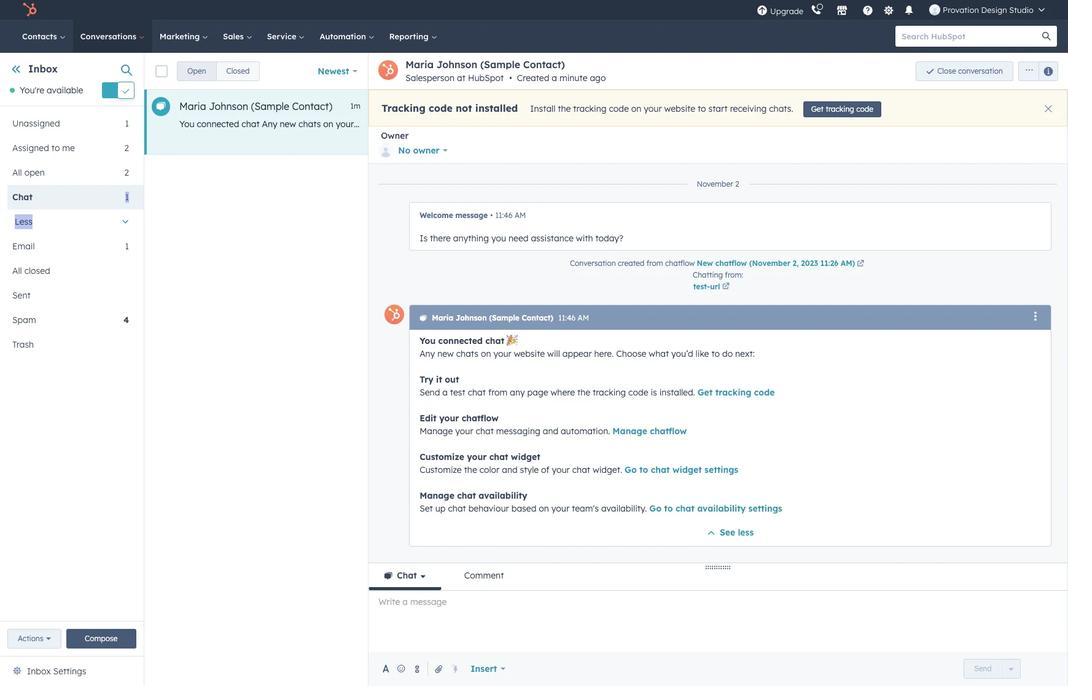 Task type: describe. For each thing, give the bounding box(es) containing it.
try inside row
[[600, 119, 612, 130]]

based
[[512, 503, 537, 514]]

ago
[[590, 72, 606, 84]]

design
[[981, 5, 1007, 15]]

help button
[[858, 0, 879, 20]]

Open button
[[177, 61, 217, 81]]

marketing link
[[152, 20, 216, 53]]

chat button
[[369, 563, 442, 590]]

no owner
[[398, 145, 440, 156]]

any inside row
[[728, 119, 743, 130]]

you'd inside row
[[514, 119, 536, 130]]

it inside row
[[614, 119, 620, 130]]

studio
[[1010, 5, 1034, 15]]

open
[[187, 66, 206, 75]]

send group
[[964, 659, 1021, 679]]

on inside row
[[323, 119, 334, 130]]

created
[[517, 72, 550, 84]]

receiving
[[730, 103, 767, 114]]

any inside 'try it out send a test chat from any page where the tracking code is installed. get tracking code'
[[510, 387, 525, 398]]

test-url link
[[693, 281, 743, 292]]

upgrade image
[[757, 5, 768, 16]]

here. inside row
[[437, 119, 456, 130]]

assigned to me
[[12, 143, 75, 154]]

0 horizontal spatial •
[[491, 211, 493, 220]]

edit your chatflow manage your chat messaging and automation. manage chatflow
[[420, 413, 687, 437]]

provation design studio
[[943, 5, 1034, 15]]

settings inside manage chat availability set up chat behaviour based on your team's availability. go to chat availability settings
[[749, 503, 783, 514]]

link opens in a new window image inside the test-url link
[[723, 281, 730, 292]]

to inside tracking code not installed alert
[[698, 103, 706, 114]]

1 vertical spatial from
[[647, 259, 663, 268]]

chat inside 'try it out send a test chat from any page where the tracking code is installed. get tracking code'
[[468, 387, 486, 398]]

1 for chat
[[125, 192, 129, 203]]

settings image
[[883, 5, 894, 16]]

start
[[709, 103, 728, 114]]

send inside row
[[638, 119, 658, 130]]

what inside row
[[491, 119, 511, 130]]

automation link
[[312, 20, 382, 53]]

no
[[398, 145, 411, 156]]

1m
[[351, 101, 361, 111]]

availability.
[[601, 503, 647, 514]]

send inside button
[[975, 664, 992, 673]]

search button
[[1036, 26, 1057, 47]]

manage inside manage chat availability set up chat behaviour based on your team's availability. go to chat availability settings
[[420, 490, 455, 501]]

actions button
[[7, 629, 61, 649]]

messaging
[[496, 426, 541, 437]]

here. inside you connected chat 🎉 any new chats on your website will appear here. choose what you'd like to do next:
[[594, 348, 614, 359]]

compose
[[85, 634, 118, 643]]

new inside you connected chat 🎉 any new chats on your website will appear here. choose what you'd like to do next:
[[438, 348, 454, 359]]

comment button
[[449, 563, 519, 590]]

out inside row
[[622, 119, 635, 130]]

closed
[[24, 266, 50, 277]]

service link
[[260, 20, 312, 53]]

website inside you connected chat 🎉 any new chats on your website will appear here. choose what you'd like to do next:
[[514, 348, 545, 359]]

(sample for maria johnson (sample contact) 11:46 am
[[489, 313, 520, 323]]

contact) for maria johnson (sample contact) salesperson at hubspot • created a minute ago
[[523, 58, 565, 71]]

do inside you connected chat 🎉 any new chats on your website will appear here. choose what you'd like to do next:
[[722, 348, 733, 359]]

chatting
[[693, 270, 723, 280]]

chatflow up messaging
[[462, 413, 499, 424]]

johnson for maria johnson (sample contact) 11:46 am
[[456, 313, 487, 323]]

and for automation.
[[543, 426, 559, 437]]

from inside row
[[706, 119, 726, 130]]

spam
[[12, 315, 36, 326]]

any inside row
[[262, 119, 277, 130]]

manage down edit
[[420, 426, 453, 437]]

all closed
[[12, 266, 50, 277]]

close conversation button
[[916, 61, 1014, 81]]

(sample for maria johnson (sample contact) salesperson at hubspot • created a minute ago
[[480, 58, 520, 71]]

it inside 'try it out send a test chat from any page where the tracking code is installed. get tracking code'
[[436, 374, 442, 385]]

the inside 'try it out send a test chat from any page where the tracking code is installed. get tracking code'
[[577, 387, 590, 398]]

message
[[455, 211, 488, 220]]

is there anything you need assistance with today?
[[420, 233, 624, 244]]

no owner button
[[379, 141, 448, 160]]

at
[[457, 72, 466, 84]]

tracking code not installed
[[382, 102, 518, 114]]

johnson for maria johnson (sample contact)
[[209, 100, 248, 112]]

tracking
[[382, 102, 426, 114]]

a inside 'try it out send a test chat from any page where the tracking code is installed. get tracking code'
[[443, 387, 448, 398]]

link opens in a new window image inside new chatflow (november 2, 2023 11:26 am) link
[[857, 260, 865, 268]]

customize your chat widget customize the color and style of your chat widget. go to chat widget settings
[[420, 452, 739, 476]]

maria for maria johnson (sample contact)
[[179, 100, 206, 112]]

you'd inside you connected chat 🎉 any new chats on your website will appear here. choose what you'd like to do next:
[[672, 348, 693, 359]]

welcome
[[420, 211, 453, 220]]

welcome message • 11:46 am
[[420, 211, 526, 220]]

your inside row
[[336, 119, 354, 130]]

1 vertical spatial am
[[578, 313, 589, 323]]

installed:
[[878, 119, 914, 130]]

owner
[[381, 130, 409, 141]]

automation.
[[561, 426, 610, 437]]

all for all closed
[[12, 266, 22, 277]]

tracking inside get tracking code button
[[826, 104, 855, 114]]

tracking code not installed alert
[[369, 90, 1068, 127]]

send button
[[964, 659, 1003, 679]]

0 vertical spatial widget
[[511, 452, 540, 463]]

get inside 'try it out send a test chat from any page where the tracking code is installed. get tracking code'
[[698, 387, 713, 398]]

2023
[[801, 259, 818, 268]]

conversation created from chatflow
[[570, 259, 697, 268]]

menu containing provation design studio
[[756, 0, 1054, 20]]

4
[[123, 315, 129, 326]]

sent
[[12, 290, 30, 301]]

chats.
[[769, 103, 794, 114]]

close
[[938, 66, 956, 75]]

notifications image
[[904, 6, 915, 17]]

0 vertical spatial availability
[[479, 490, 527, 501]]

style
[[520, 464, 539, 476]]

main content containing maria johnson (sample contact)
[[144, 53, 1068, 686]]

is
[[420, 233, 428, 244]]

hubspot
[[468, 72, 504, 84]]

from inside 'try it out send a test chat from any page where the tracking code is installed. get tracking code'
[[488, 387, 508, 398]]

installed.
[[660, 387, 695, 398]]

actions
[[18, 634, 43, 643]]

get tracking code button
[[803, 101, 882, 117]]

need
[[509, 233, 529, 244]]

provation
[[943, 5, 979, 15]]

send inside 'try it out send a test chat from any page where the tracking code is installed. get tracking code'
[[420, 387, 440, 398]]

choose inside row
[[459, 119, 489, 130]]

1 horizontal spatial widget
[[673, 464, 702, 476]]

you for you connected chat any new chats on your website will appear here. choose what you'd like to do next:  try it out  send a test chat from any page where the tracking code is installed: https://app.hubs
[[179, 119, 194, 130]]

2 group from the left
[[1014, 61, 1059, 81]]

you
[[491, 233, 506, 244]]

close image
[[1045, 105, 1052, 112]]

chatflow down installed.
[[650, 426, 687, 437]]

tracking up automation.
[[593, 387, 626, 398]]

live chat from maria johnson (sample contact) with context you connected chat
any new chats on your website will appear here. choose what you'd like to do next:

try it out 
send a test chat from any page where the tracking code is installed: https://app.hubs row
[[144, 90, 984, 155]]

1 for unassigned
[[125, 118, 129, 129]]

november 2
[[697, 179, 739, 189]]

connected for you connected chat any new chats on your website will appear here. choose what you'd like to do next:  try it out  send a test chat from any page where the tracking code is installed: https://app.hubs
[[197, 119, 239, 130]]

november
[[697, 179, 733, 189]]

behaviour
[[469, 503, 509, 514]]

test-
[[693, 282, 710, 291]]

on inside you connected chat 🎉 any new chats on your website will appear here. choose what you'd like to do next:
[[481, 348, 491, 359]]

inbox settings link
[[27, 664, 86, 679]]

chat inside you connected chat 🎉 any new chats on your website will appear here. choose what you'd like to do next:
[[485, 335, 505, 347]]

will inside row
[[390, 119, 403, 130]]

see
[[720, 527, 736, 538]]

try it out send a test chat from any page where the tracking code is installed. get tracking code
[[420, 374, 775, 398]]

1 horizontal spatial availability
[[697, 503, 746, 514]]

out inside 'try it out send a test chat from any page where the tracking code is installed. get tracking code'
[[445, 374, 459, 385]]

go inside manage chat availability set up chat behaviour based on your team's availability. go to chat availability settings
[[650, 503, 662, 514]]

1 customize from the top
[[420, 452, 464, 463]]

your inside you connected chat 🎉 any new chats on your website will appear here. choose what you'd like to do next:
[[494, 348, 512, 359]]

automation
[[320, 31, 368, 41]]

get inside get tracking code button
[[811, 104, 824, 114]]

0 vertical spatial 11:46
[[496, 211, 513, 220]]

all closed button
[[7, 259, 129, 283]]

0 vertical spatial am
[[515, 211, 526, 220]]

1 vertical spatial 11:46
[[559, 313, 576, 323]]

tracking inside live chat from maria johnson (sample contact) with context you connected chat
any new chats on your website will appear here. choose what you'd like to do next:

try it out 
send a test chat from any page where the tracking code is installed: https://app.hubs row
[[811, 119, 844, 130]]

to inside you connected chat 🎉 any new chats on your website will appear here. choose what you'd like to do next:
[[712, 348, 720, 359]]

hubspot link
[[15, 2, 46, 17]]

up
[[435, 503, 446, 514]]

settings
[[53, 666, 86, 677]]

see less
[[720, 527, 754, 538]]

1 for email
[[125, 241, 129, 252]]

test inside live chat from maria johnson (sample contact) with context you connected chat
any new chats on your website will appear here. choose what you'd like to do next:

try it out 
send a test chat from any page where the tracking code is installed: https://app.hubs row
[[668, 119, 684, 130]]



Task type: vqa. For each thing, say whether or not it's contained in the screenshot.
Integrations
no



Task type: locate. For each thing, give the bounding box(es) containing it.
like up get tracking code link
[[696, 348, 709, 359]]

0 horizontal spatial page
[[527, 387, 548, 398]]

maria for maria johnson (sample contact) 11:46 am
[[432, 313, 454, 323]]

available
[[47, 85, 83, 96]]

availability up see at the right bottom of the page
[[697, 503, 746, 514]]

chat
[[242, 119, 260, 130], [686, 119, 704, 130], [485, 335, 505, 347], [468, 387, 486, 398], [476, 426, 494, 437], [489, 452, 508, 463], [572, 464, 590, 476], [651, 464, 670, 476], [457, 490, 476, 501], [448, 503, 466, 514], [676, 503, 695, 514]]

inbox for inbox
[[28, 63, 58, 75]]

url
[[710, 282, 720, 291]]

a inside maria johnson (sample contact) salesperson at hubspot • created a minute ago
[[552, 72, 557, 84]]

0 vertical spatial (sample
[[480, 58, 520, 71]]

inbox settings
[[27, 666, 86, 677]]

2 all from the top
[[12, 266, 22, 277]]

1 group from the left
[[177, 61, 260, 81]]

chats down maria johnson (sample contact) 11:46 am
[[456, 348, 479, 359]]

(sample inside row
[[251, 100, 289, 112]]

settings up go to chat availability settings link at the bottom
[[705, 464, 739, 476]]

1 vertical spatial 2
[[124, 167, 129, 178]]

you're available image
[[10, 88, 15, 93]]

johnson for maria johnson (sample contact) salesperson at hubspot • created a minute ago
[[437, 58, 478, 71]]

where down chats.
[[769, 119, 793, 130]]

a inside row
[[661, 119, 666, 130]]

get right chats.
[[811, 104, 824, 114]]

go inside customize your chat widget customize the color and style of your chat widget. go to chat widget settings
[[625, 464, 637, 476]]

do inside row
[[565, 119, 575, 130]]

maria for maria johnson (sample contact) salesperson at hubspot • created a minute ago
[[406, 58, 434, 71]]

0 horizontal spatial it
[[436, 374, 442, 385]]

appear up 'try it out send a test chat from any page where the tracking code is installed. get tracking code'
[[563, 348, 592, 359]]

contact) for maria johnson (sample contact)
[[292, 100, 332, 112]]

1 horizontal spatial a
[[552, 72, 557, 84]]

0 vertical spatial all
[[12, 167, 22, 178]]

choose down not
[[459, 119, 489, 130]]

1 vertical spatial and
[[502, 464, 518, 476]]

you inside you connected chat 🎉 any new chats on your website will appear here. choose what you'd like to do next:
[[420, 335, 436, 347]]

0 vertical spatial settings
[[705, 464, 739, 476]]

1 vertical spatial connected
[[438, 335, 483, 347]]

to left me
[[51, 143, 60, 154]]

appear down the tracking
[[405, 119, 434, 130]]

0 vertical spatial from
[[706, 119, 726, 130]]

(sample up hubspot
[[480, 58, 520, 71]]

Search HubSpot search field
[[896, 26, 1046, 47]]

2 vertical spatial from
[[488, 387, 508, 398]]

0 vertical spatial get
[[811, 104, 824, 114]]

0 vertical spatial any
[[262, 119, 277, 130]]

any up messaging
[[510, 387, 525, 398]]

3 1 from the top
[[125, 241, 129, 252]]

1 horizontal spatial any
[[420, 348, 435, 359]]

new chatflow (november 2, 2023 11:26 am) link
[[697, 259, 866, 270]]

and for style
[[502, 464, 518, 476]]

is left 'installed:'
[[869, 119, 875, 130]]

will inside you connected chat 🎉 any new chats on your website will appear here. choose what you'd like to do next:
[[547, 348, 560, 359]]

next: inside you connected chat 🎉 any new chats on your website will appear here. choose what you'd like to do next:
[[735, 348, 755, 359]]

1 horizontal spatial like
[[696, 348, 709, 359]]

contacts
[[22, 31, 59, 41]]

to inside row
[[554, 119, 562, 130]]

am up you connected chat 🎉 any new chats on your website will appear here. choose what you'd like to do next:
[[578, 313, 589, 323]]

1 vertical spatial what
[[649, 348, 669, 359]]

the inside row
[[796, 119, 809, 130]]

1 vertical spatial go
[[650, 503, 662, 514]]

conversations
[[80, 31, 139, 41]]

menu
[[756, 0, 1054, 20]]

you inside live chat from maria johnson (sample contact) with context you connected chat
any new chats on your website will appear here. choose what you'd like to do next:

try it out 
send a test chat from any page where the tracking code is installed: https://app.hubs row
[[179, 119, 194, 130]]

1 horizontal spatial settings
[[749, 503, 783, 514]]

1 horizontal spatial you
[[420, 335, 436, 347]]

0 horizontal spatial will
[[390, 119, 403, 130]]

am up is there anything you need assistance with today?
[[515, 211, 526, 220]]

out
[[622, 119, 635, 130], [445, 374, 459, 385]]

2 for all open
[[124, 167, 129, 178]]

like
[[538, 119, 552, 130], [696, 348, 709, 359]]

contact) for maria johnson (sample contact) 11:46 am
[[522, 313, 554, 323]]

connected for you connected chat 🎉 any new chats on your website will appear here. choose what you'd like to do next:
[[438, 335, 483, 347]]

salesperson
[[406, 72, 455, 84]]

1 vertical spatial test
[[450, 387, 466, 398]]

any down receiving
[[728, 119, 743, 130]]

1 all from the top
[[12, 167, 22, 178]]

0 horizontal spatial any
[[262, 119, 277, 130]]

here. up 'try it out send a test chat from any page where the tracking code is installed. get tracking code'
[[594, 348, 614, 359]]

to inside manage chat availability set up chat behaviour based on your team's availability. go to chat availability settings
[[664, 503, 673, 514]]

on right based
[[539, 503, 549, 514]]

connected inside row
[[197, 119, 239, 130]]

0 vertical spatial a
[[552, 72, 557, 84]]

chat
[[12, 192, 33, 203], [397, 570, 417, 581]]

it down install the tracking code on your website to start receiving chats.
[[614, 119, 620, 130]]

am)
[[841, 259, 855, 268]]

chats inside row
[[299, 119, 321, 130]]

and inside edit your chatflow manage your chat messaging and automation. manage chatflow
[[543, 426, 559, 437]]

https://app.hubs
[[916, 119, 984, 130]]

james peterson image
[[930, 4, 941, 15]]

new inside row
[[280, 119, 296, 130]]

what down installed
[[491, 119, 511, 130]]

open
[[24, 167, 45, 178]]

minute
[[560, 72, 588, 84]]

0 horizontal spatial availability
[[479, 490, 527, 501]]

chatflow up "from:"
[[716, 259, 747, 268]]

try up edit
[[420, 374, 434, 385]]

all inside 'button'
[[12, 266, 22, 277]]

0 vertical spatial here.
[[437, 119, 456, 130]]

chats inside you connected chat 🎉 any new chats on your website will appear here. choose what you'd like to do next:
[[456, 348, 479, 359]]

try inside 'try it out send a test chat from any page where the tracking code is installed. get tracking code'
[[420, 374, 434, 385]]

will up 'try it out send a test chat from any page where the tracking code is installed. get tracking code'
[[547, 348, 560, 359]]

•
[[509, 72, 512, 84], [491, 211, 493, 220]]

inbox inside inbox settings link
[[27, 666, 51, 677]]

availability up behaviour
[[479, 490, 527, 501]]

maria
[[406, 58, 434, 71], [179, 100, 206, 112], [432, 313, 454, 323]]

the inside customize your chat widget customize the color and style of your chat widget. go to chat widget settings
[[464, 464, 477, 476]]

1 vertical spatial send
[[420, 387, 440, 398]]

• left created
[[509, 72, 512, 84]]

you'd
[[514, 119, 536, 130], [672, 348, 693, 359]]

🎉
[[507, 335, 518, 347]]

less
[[15, 216, 33, 228]]

• inside maria johnson (sample contact) salesperson at hubspot • created a minute ago
[[509, 72, 512, 84]]

0 horizontal spatial am
[[515, 211, 526, 220]]

maria johnson (sample contact) salesperson at hubspot • created a minute ago
[[406, 58, 606, 84]]

1 vertical spatial try
[[420, 374, 434, 385]]

page inside 'try it out send a test chat from any page where the tracking code is installed. get tracking code'
[[527, 387, 548, 398]]

page inside row
[[746, 119, 767, 130]]

your inside manage chat availability set up chat behaviour based on your team's availability. go to chat availability settings
[[552, 503, 570, 514]]

settings up less
[[749, 503, 783, 514]]

main content
[[144, 53, 1068, 686]]

tracking right installed.
[[716, 387, 752, 398]]

do
[[565, 119, 575, 130], [722, 348, 733, 359]]

you connected chat any new chats on your website will appear here. choose what you'd like to do next:  try it out  send a test chat from any page where the tracking code is installed: https://app.hubs
[[179, 119, 984, 130]]

all left closed
[[12, 266, 22, 277]]

0 vertical spatial you
[[179, 119, 194, 130]]

0 horizontal spatial go
[[625, 464, 637, 476]]

newest
[[318, 65, 349, 76]]

0 vertical spatial any
[[728, 119, 743, 130]]

code inside button
[[857, 104, 874, 114]]

contact) inside maria johnson (sample contact) salesperson at hubspot • created a minute ago
[[523, 58, 565, 71]]

0 vertical spatial choose
[[459, 119, 489, 130]]

conversation
[[958, 66, 1003, 75]]

all for all open
[[12, 167, 22, 178]]

website left start
[[665, 103, 696, 114]]

color
[[480, 464, 500, 476]]

what inside you connected chat 🎉 any new chats on your website will appear here. choose what you'd like to do next:
[[649, 348, 669, 359]]

where up edit your chatflow manage your chat messaging and automation. manage chatflow
[[551, 387, 575, 398]]

2 vertical spatial 1
[[125, 241, 129, 252]]

and inside customize your chat widget customize the color and style of your chat widget. go to chat widget settings
[[502, 464, 518, 476]]

connected left 🎉
[[438, 335, 483, 347]]

chat inside edit your chatflow manage your chat messaging and automation. manage chatflow
[[476, 426, 494, 437]]

code inside row
[[847, 119, 867, 130]]

0 vertical spatial customize
[[420, 452, 464, 463]]

contact) up you connected chat 🎉 any new chats on your website will appear here. choose what you'd like to do next:
[[522, 313, 554, 323]]

chatflow left new
[[665, 259, 695, 268]]

on inside manage chat availability set up chat behaviour based on your team's availability. go to chat availability settings
[[539, 503, 549, 514]]

manage up up
[[420, 490, 455, 501]]

contacts link
[[15, 20, 73, 53]]

to down install
[[554, 119, 562, 130]]

availability
[[479, 490, 527, 501], [697, 503, 746, 514]]

link opens in a new window image
[[857, 259, 865, 270], [857, 260, 865, 268], [723, 281, 730, 292]]

get tracking code link
[[698, 387, 775, 398]]

website down 1m
[[356, 119, 387, 130]]

and left style
[[502, 464, 518, 476]]

0 vertical spatial new
[[280, 119, 296, 130]]

0 vertical spatial appear
[[405, 119, 434, 130]]

from right created
[[647, 259, 663, 268]]

connected inside you connected chat 🎉 any new chats on your website will appear here. choose what you'd like to do next:
[[438, 335, 483, 347]]

page down receiving
[[746, 119, 767, 130]]

chatflow
[[665, 259, 695, 268], [716, 259, 747, 268], [462, 413, 499, 424], [650, 426, 687, 437]]

you'd down install
[[514, 119, 536, 130]]

0 horizontal spatial chats
[[299, 119, 321, 130]]

group down sales
[[177, 61, 260, 81]]

owner
[[413, 145, 440, 156]]

2 customize from the top
[[420, 464, 462, 476]]

try down ago
[[600, 119, 612, 130]]

0 horizontal spatial chat
[[12, 192, 33, 203]]

group
[[177, 61, 260, 81], [1014, 61, 1059, 81]]

sales
[[223, 31, 246, 41]]

customize
[[420, 452, 464, 463], [420, 464, 462, 476]]

link opens in a new window image
[[723, 283, 730, 291]]

1 1 from the top
[[125, 118, 129, 129]]

widget.
[[593, 464, 622, 476]]

new
[[280, 119, 296, 130], [438, 348, 454, 359]]

anything
[[453, 233, 489, 244]]

service
[[267, 31, 299, 41]]

on down newest at top left
[[323, 119, 334, 130]]

0 horizontal spatial next:
[[578, 119, 597, 130]]

0 horizontal spatial you'd
[[514, 119, 536, 130]]

1 horizontal spatial chats
[[456, 348, 479, 359]]

2 vertical spatial send
[[975, 664, 992, 673]]

1 horizontal spatial test
[[668, 119, 684, 130]]

next: inside row
[[578, 119, 597, 130]]

test-url
[[693, 282, 720, 291]]

customize down edit
[[420, 452, 464, 463]]

code
[[429, 102, 453, 114], [609, 103, 629, 114], [857, 104, 874, 114], [847, 119, 867, 130], [629, 387, 649, 398], [754, 387, 775, 398]]

manage chat availability set up chat behaviour based on your team's availability. go to chat availability settings
[[420, 490, 783, 514]]

(sample for maria johnson (sample contact)
[[251, 100, 289, 112]]

(sample inside maria johnson (sample contact) salesperson at hubspot • created a minute ago
[[480, 58, 520, 71]]

0 horizontal spatial send
[[420, 387, 440, 398]]

see less button
[[707, 525, 754, 541]]

newest button
[[310, 59, 366, 83]]

calling icon image
[[811, 5, 822, 16]]

2 horizontal spatial a
[[661, 119, 666, 130]]

get right installed.
[[698, 387, 713, 398]]

set
[[420, 503, 433, 514]]

0 vertical spatial page
[[746, 119, 767, 130]]

inbox for inbox settings
[[27, 666, 51, 677]]

inbox left settings
[[27, 666, 51, 677]]

0 vertical spatial it
[[614, 119, 620, 130]]

less
[[738, 527, 754, 538]]

me
[[62, 143, 75, 154]]

1 horizontal spatial you'd
[[672, 348, 693, 359]]

2 vertical spatial website
[[514, 348, 545, 359]]

you'd up installed.
[[672, 348, 693, 359]]

group containing open
[[177, 61, 260, 81]]

maria inside maria johnson (sample contact) salesperson at hubspot • created a minute ago
[[406, 58, 434, 71]]

there
[[430, 233, 451, 244]]

on down maria johnson (sample contact) 11:46 am
[[481, 348, 491, 359]]

website down 🎉
[[514, 348, 545, 359]]

0 vertical spatial chats
[[299, 119, 321, 130]]

closed
[[226, 66, 250, 75]]

1 vertical spatial any
[[420, 348, 435, 359]]

your inside tracking code not installed alert
[[644, 103, 662, 114]]

0 horizontal spatial from
[[488, 387, 508, 398]]

1 horizontal spatial website
[[514, 348, 545, 359]]

0 horizontal spatial settings
[[705, 464, 739, 476]]

insert
[[471, 664, 497, 675]]

on inside tracking code not installed alert
[[631, 103, 642, 114]]

do up get tracking code link
[[722, 348, 733, 359]]

choose inside you connected chat 🎉 any new chats on your website will appear here. choose what you'd like to do next:
[[616, 348, 647, 359]]

marketplaces image
[[837, 6, 848, 17]]

insert button
[[463, 657, 514, 681]]

1 horizontal spatial out
[[622, 119, 635, 130]]

tracking down get tracking code button
[[811, 119, 844, 130]]

next: down ago
[[578, 119, 597, 130]]

0 vertical spatial test
[[668, 119, 684, 130]]

marketing
[[160, 31, 202, 41]]

try
[[600, 119, 612, 130], [420, 374, 434, 385]]

1 horizontal spatial new
[[438, 348, 454, 359]]

help image
[[863, 6, 874, 17]]

1 vertical spatial will
[[547, 348, 560, 359]]

(sample up 🎉
[[489, 313, 520, 323]]

the right install
[[558, 103, 571, 114]]

inbox up you're available
[[28, 63, 58, 75]]

0 horizontal spatial 11:46
[[496, 211, 513, 220]]

to left start
[[698, 103, 706, 114]]

0 vertical spatial where
[[769, 119, 793, 130]]

to up get tracking code link
[[712, 348, 720, 359]]

2 vertical spatial 2
[[735, 179, 739, 189]]

you
[[179, 119, 194, 130], [420, 335, 436, 347]]

where inside row
[[769, 119, 793, 130]]

1 vertical spatial next:
[[735, 348, 755, 359]]

do down 'minute'
[[565, 119, 575, 130]]

tracking right chats.
[[826, 104, 855, 114]]

widget up style
[[511, 452, 540, 463]]

go to chat availability settings link
[[650, 503, 783, 514]]

test inside 'try it out send a test chat from any page where the tracking code is installed. get tracking code'
[[450, 387, 466, 398]]

• right message
[[491, 211, 493, 220]]

any
[[262, 119, 277, 130], [420, 348, 435, 359]]

1 vertical spatial availability
[[697, 503, 746, 514]]

manage chatflow link
[[613, 426, 687, 437]]

11:46 up you
[[496, 211, 513, 220]]

0 horizontal spatial widget
[[511, 452, 540, 463]]

1 horizontal spatial send
[[638, 119, 658, 130]]

edit
[[420, 413, 437, 424]]

you connected chat 🎉 any new chats on your website will appear here. choose what you'd like to do next:
[[420, 335, 755, 359]]

0 vertical spatial send
[[638, 119, 658, 130]]

contact) down newest at top left
[[292, 100, 332, 112]]

0 horizontal spatial get
[[698, 387, 713, 398]]

like inside row
[[538, 119, 552, 130]]

is inside 'try it out send a test chat from any page where the tracking code is installed. get tracking code'
[[651, 387, 657, 398]]

trash button
[[7, 333, 129, 357]]

11:46 up you connected chat 🎉 any new chats on your website will appear here. choose what you'd like to do next:
[[559, 313, 576, 323]]

contact) up created
[[523, 58, 565, 71]]

is left installed.
[[651, 387, 657, 398]]

widget up go to chat availability settings link at the bottom
[[673, 464, 702, 476]]

0 vertical spatial like
[[538, 119, 552, 130]]

1 vertical spatial new
[[438, 348, 454, 359]]

1 horizontal spatial •
[[509, 72, 512, 84]]

it
[[614, 119, 620, 130], [436, 374, 442, 385]]

all left open
[[12, 167, 22, 178]]

on up you connected chat any new chats on your website will appear here. choose what you'd like to do next:  try it out  send a test chat from any page where the tracking code is installed: https://app.hubs
[[631, 103, 642, 114]]

what up installed.
[[649, 348, 669, 359]]

chat inside button
[[397, 570, 417, 581]]

you're available
[[20, 85, 83, 96]]

1 horizontal spatial am
[[578, 313, 589, 323]]

2 vertical spatial a
[[443, 387, 448, 398]]

website
[[665, 103, 696, 114], [356, 119, 387, 130], [514, 348, 545, 359]]

johnson inside maria johnson (sample contact) salesperson at hubspot • created a minute ago
[[437, 58, 478, 71]]

any
[[728, 119, 743, 130], [510, 387, 525, 398]]

1 horizontal spatial group
[[1014, 61, 1059, 81]]

Closed button
[[216, 61, 260, 81]]

from up messaging
[[488, 387, 508, 398]]

go
[[625, 464, 637, 476], [650, 503, 662, 514]]

0 horizontal spatial like
[[538, 119, 552, 130]]

compose button
[[66, 629, 136, 649]]

any inside you connected chat 🎉 any new chats on your website will appear here. choose what you'd like to do next:
[[420, 348, 435, 359]]

1 horizontal spatial connected
[[438, 335, 483, 347]]

0 vertical spatial do
[[565, 119, 575, 130]]

to inside customize your chat widget customize the color and style of your chat widget. go to chat widget settings
[[640, 464, 648, 476]]

search image
[[1043, 32, 1051, 41]]

1 horizontal spatial any
[[728, 119, 743, 130]]

website inside row
[[356, 119, 387, 130]]

2 for assigned to me
[[124, 143, 129, 154]]

here. down tracking code not installed at the top left of page
[[437, 119, 456, 130]]

1 horizontal spatial what
[[649, 348, 669, 359]]

is inside row
[[869, 119, 875, 130]]

all open
[[12, 167, 45, 178]]

2 vertical spatial contact)
[[522, 313, 554, 323]]

provation design studio button
[[922, 0, 1052, 20]]

0 horizontal spatial you
[[179, 119, 194, 130]]

like inside you connected chat 🎉 any new chats on your website will appear here. choose what you'd like to do next:
[[696, 348, 709, 359]]

(sample down the closed button
[[251, 100, 289, 112]]

hubspot image
[[22, 2, 37, 17]]

to right widget.
[[640, 464, 648, 476]]

1 vertical spatial inbox
[[27, 666, 51, 677]]

like down install
[[538, 119, 552, 130]]

the inside tracking code not installed alert
[[558, 103, 571, 114]]

1 vertical spatial any
[[510, 387, 525, 398]]

1 vertical spatial a
[[661, 119, 666, 130]]

1 horizontal spatial it
[[614, 119, 620, 130]]

the up automation.
[[577, 387, 590, 398]]

connected down the maria johnson (sample contact)
[[197, 119, 239, 130]]

settings link
[[881, 3, 896, 16]]

1 vertical spatial where
[[551, 387, 575, 398]]

0 horizontal spatial website
[[356, 119, 387, 130]]

installed
[[475, 102, 518, 114]]

where inside 'try it out send a test chat from any page where the tracking code is installed. get tracking code'
[[551, 387, 575, 398]]

go right availability.
[[650, 503, 662, 514]]

manage
[[420, 426, 453, 437], [613, 426, 648, 437], [420, 490, 455, 501]]

notifications button
[[899, 0, 920, 20]]

install the tracking code on your website to start receiving chats.
[[530, 103, 794, 114]]

page up edit your chatflow manage your chat messaging and automation. manage chatflow
[[527, 387, 548, 398]]

close conversation
[[938, 66, 1003, 75]]

inbox
[[28, 63, 58, 75], [27, 666, 51, 677]]

1 vertical spatial website
[[356, 119, 387, 130]]

2 horizontal spatial send
[[975, 664, 992, 673]]

2
[[124, 143, 129, 154], [124, 167, 129, 178], [735, 179, 739, 189]]

will up 'owner'
[[390, 119, 403, 130]]

appear inside row
[[405, 119, 434, 130]]

0 horizontal spatial and
[[502, 464, 518, 476]]

maria johnson (sample contact)
[[179, 100, 332, 112]]

2 horizontal spatial website
[[665, 103, 696, 114]]

to down go to chat widget settings link
[[664, 503, 673, 514]]

tracking up you connected chat any new chats on your website will appear here. choose what you'd like to do next:  try it out  send a test chat from any page where the tracking code is installed: https://app.hubs
[[573, 103, 607, 114]]

1 vertical spatial do
[[722, 348, 733, 359]]

johnson inside row
[[209, 100, 248, 112]]

maria inside live chat from maria johnson (sample contact) with context you connected chat
any new chats on your website will appear here. choose what you'd like to do next:

try it out 
send a test chat from any page where the tracking code is installed: https://app.hubs row
[[179, 100, 206, 112]]

next: up get tracking code link
[[735, 348, 755, 359]]

from down start
[[706, 119, 726, 130]]

page
[[746, 119, 767, 130], [527, 387, 548, 398]]

0 vertical spatial •
[[509, 72, 512, 84]]

it up edit
[[436, 374, 442, 385]]

chats down the maria johnson (sample contact)
[[299, 119, 321, 130]]

appear inside you connected chat 🎉 any new chats on your website will appear here. choose what you'd like to do next:
[[563, 348, 592, 359]]

and
[[543, 426, 559, 437], [502, 464, 518, 476]]

website inside tracking code not installed alert
[[665, 103, 696, 114]]

settings inside customize your chat widget customize the color and style of your chat widget. go to chat widget settings
[[705, 464, 739, 476]]

you for you connected chat 🎉 any new chats on your website will appear here. choose what you'd like to do next:
[[420, 335, 436, 347]]

group down search icon
[[1014, 61, 1059, 81]]

new chatflow (november 2, 2023 11:26 am)
[[697, 259, 855, 268]]

am
[[515, 211, 526, 220], [578, 313, 589, 323]]

manage right automation.
[[613, 426, 648, 437]]

contact) inside row
[[292, 100, 332, 112]]

choose up 'try it out send a test chat from any page where the tracking code is installed. get tracking code'
[[616, 348, 647, 359]]

the left color
[[464, 464, 477, 476]]

the down get tracking code button
[[796, 119, 809, 130]]

get tracking code
[[811, 104, 874, 114]]

customize up up
[[420, 464, 462, 476]]

0 horizontal spatial test
[[450, 387, 466, 398]]

1 horizontal spatial appear
[[563, 348, 592, 359]]

go right widget.
[[625, 464, 637, 476]]

2 1 from the top
[[125, 192, 129, 203]]

and right messaging
[[543, 426, 559, 437]]



